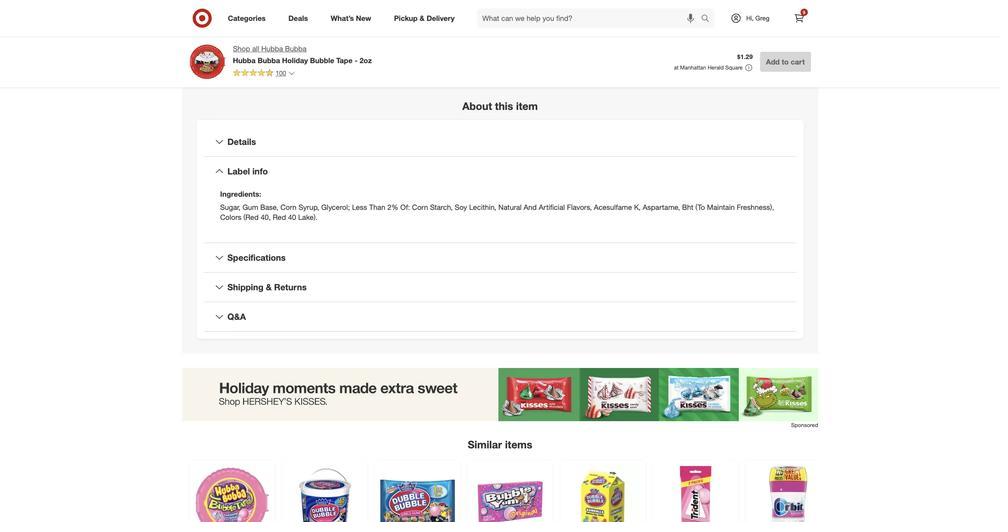 Task type: describe. For each thing, give the bounding box(es) containing it.
0 horizontal spatial bubba
[[258, 56, 280, 65]]

colors
[[220, 213, 241, 222]]

info
[[252, 166, 268, 176]]

dubble bubble machine size refills gumballs - 12oz image
[[566, 466, 640, 522]]

deals
[[288, 13, 308, 23]]

hubba bubba holiday bubble tape - 2oz, 5 of 9 image
[[189, 0, 336, 51]]

label
[[227, 166, 250, 176]]

delivery
[[427, 13, 455, 23]]

have
[[545, 5, 560, 12]]

red
[[273, 213, 286, 222]]

returns
[[274, 282, 307, 292]]

all
[[252, 44, 259, 53]]

square
[[726, 64, 743, 71]]

items
[[505, 438, 533, 451]]

pickup & delivery
[[394, 13, 455, 23]]

& for shipping
[[266, 282, 272, 292]]

ingredients: sugar, gum base, corn syrup, glycerol; less than 2% of: corn starch, soy lecithin, natural and artificial flavors, acesulfame k, aspartame, bht (to maintain freshness), colors (red 40, red 40 lake).
[[220, 189, 774, 222]]

artificial
[[539, 203, 565, 212]]

similar
[[468, 438, 502, 451]]

bubble
[[310, 56, 334, 65]]

1 vertical spatial hubba
[[233, 56, 256, 65]]

label info
[[227, 166, 268, 176]]

shipping
[[227, 282, 264, 292]]

natural
[[498, 203, 522, 212]]

9
[[803, 10, 806, 15]]

less
[[352, 203, 367, 212]]

advertisement region inside similar items region
[[182, 368, 818, 421]]

cart
[[791, 57, 805, 66]]

acesulfame
[[594, 203, 632, 212]]

lake).
[[298, 213, 318, 222]]

must
[[529, 5, 543, 12]]

details button
[[204, 127, 797, 156]]

ingredients:
[[220, 189, 261, 198]]

flavors,
[[567, 203, 592, 212]]

0 vertical spatial advertisement region
[[511, 26, 811, 60]]

& for pickup
[[420, 13, 425, 23]]

soy
[[455, 203, 467, 212]]

100 link
[[233, 69, 295, 79]]

syrup,
[[299, 203, 319, 212]]

at
[[674, 64, 679, 71]]

similar items
[[468, 438, 533, 451]]

0 vertical spatial bubba
[[285, 44, 307, 53]]

base,
[[260, 203, 279, 212]]

40
[[288, 213, 296, 222]]

than
[[369, 203, 385, 212]]

bubble yum original bubble gum - 2.82oz/10ct image
[[473, 466, 547, 522]]

aspartame,
[[643, 203, 680, 212]]

shop
[[233, 44, 250, 53]]

hubba bubba tape original - 2oz/6ft image
[[195, 466, 269, 522]]

hubba bubba holiday bubble tape - 2oz, 6 of 9 image
[[343, 0, 489, 51]]

similar items region
[[182, 368, 831, 522]]

herald
[[708, 64, 724, 71]]

specifications
[[227, 252, 286, 263]]

starch,
[[430, 203, 453, 212]]

manhattan
[[680, 64, 706, 71]]

tape
[[336, 56, 353, 65]]

and
[[524, 203, 537, 212]]

0 vertical spatial hubba
[[261, 44, 283, 53]]

2oz
[[360, 56, 372, 65]]

orbit bubblemint sugar free gum - 120ct image
[[751, 466, 826, 522]]



Task type: locate. For each thing, give the bounding box(es) containing it.
categories
[[228, 13, 266, 23]]

of:
[[400, 203, 410, 212]]

lecithin,
[[469, 203, 496, 212]]

about this item
[[462, 100, 538, 112]]

corn
[[281, 203, 297, 212], [412, 203, 428, 212]]

what's new
[[331, 13, 371, 23]]

k,
[[634, 203, 641, 212]]

pickup
[[394, 13, 418, 23]]

hi,
[[747, 14, 754, 22]]

what's new link
[[323, 8, 383, 28]]

holiday
[[282, 56, 308, 65]]

9 link
[[789, 8, 809, 28]]

trident bubblegum sugar free gum - 3ct/2.86oz image
[[658, 466, 733, 522]]

to
[[782, 57, 789, 66]]

-
[[355, 56, 358, 65]]

What can we help you find? suggestions appear below search field
[[477, 8, 703, 28]]

add
[[766, 57, 780, 66]]

gifts
[[561, 5, 575, 12]]

bht
[[682, 203, 694, 212]]

dubble bubble chewing gum tub - 165ct/26.9oz image
[[287, 466, 362, 522]]

categories link
[[220, 8, 277, 28]]

0 vertical spatial sponsored
[[784, 61, 811, 68]]

hubba
[[261, 44, 283, 53], [233, 56, 256, 65]]

& left returns
[[266, 282, 272, 292]]

0 horizontal spatial &
[[266, 282, 272, 292]]

freshness),
[[737, 203, 774, 212]]

about
[[462, 100, 492, 112]]

$1.29
[[738, 53, 753, 61]]

1 vertical spatial sponsored
[[791, 422, 818, 428]]

image of hubba bubba holiday bubble tape - 2oz image
[[189, 44, 226, 80]]

show
[[308, 63, 326, 72]]

& inside dropdown button
[[266, 282, 272, 292]]

q&a button
[[204, 302, 797, 331]]

1 horizontal spatial &
[[420, 13, 425, 23]]

image gallery element
[[189, 0, 489, 78]]

search
[[697, 14, 719, 23]]

label info button
[[204, 157, 797, 186]]

show more images
[[308, 63, 371, 72]]

at manhattan herald square
[[674, 64, 743, 71]]

sponsored
[[784, 61, 811, 68], [791, 422, 818, 428]]

0 horizontal spatial hubba
[[233, 56, 256, 65]]

details
[[227, 136, 256, 147]]

what's
[[331, 13, 354, 23]]

advertisement region
[[511, 26, 811, 60], [182, 368, 818, 421]]

must have gifts
[[529, 5, 575, 12]]

gum
[[243, 203, 258, 212]]

1 horizontal spatial bubba
[[285, 44, 307, 53]]

1 corn from the left
[[281, 203, 297, 212]]

images
[[347, 63, 371, 72]]

sugar,
[[220, 203, 241, 212]]

corn up 40
[[281, 203, 297, 212]]

pickup & delivery link
[[386, 8, 466, 28]]

maintain
[[707, 203, 735, 212]]

40,
[[261, 213, 271, 222]]

2%
[[388, 203, 398, 212]]

shop all hubba bubba hubba bubba holiday bubble tape - 2oz
[[233, 44, 372, 65]]

1 horizontal spatial hubba
[[261, 44, 283, 53]]

this
[[495, 100, 513, 112]]

bubba up 100 "link"
[[258, 56, 280, 65]]

hubba down shop
[[233, 56, 256, 65]]

greg
[[756, 14, 770, 22]]

bubba
[[285, 44, 307, 53], [258, 56, 280, 65]]

corn right of:
[[412, 203, 428, 212]]

bubba up holiday
[[285, 44, 307, 53]]

0 horizontal spatial corn
[[281, 203, 297, 212]]

0 vertical spatial &
[[420, 13, 425, 23]]

q&a
[[227, 311, 246, 322]]

add to cart button
[[760, 52, 811, 72]]

glycerol;
[[321, 203, 350, 212]]

& right pickup at the left of the page
[[420, 13, 425, 23]]

1 vertical spatial advertisement region
[[182, 368, 818, 421]]

deals link
[[281, 8, 319, 28]]

hubba right all in the top left of the page
[[261, 44, 283, 53]]

item
[[516, 100, 538, 112]]

(to
[[696, 203, 705, 212]]

dubble bubble chewing gum - 16oz image
[[380, 466, 455, 522]]

1 vertical spatial &
[[266, 282, 272, 292]]

hi, greg
[[747, 14, 770, 22]]

specifications button
[[204, 243, 797, 272]]

more
[[328, 63, 345, 72]]

2 corn from the left
[[412, 203, 428, 212]]

show more images button
[[302, 58, 377, 78]]

sponsored inside similar items region
[[791, 422, 818, 428]]

1 vertical spatial bubba
[[258, 56, 280, 65]]

shipping & returns
[[227, 282, 307, 292]]

(red
[[243, 213, 259, 222]]

must have gifts button
[[511, 0, 575, 19]]

&
[[420, 13, 425, 23], [266, 282, 272, 292]]

1 horizontal spatial corn
[[412, 203, 428, 212]]

search button
[[697, 8, 719, 30]]

shipping & returns button
[[204, 273, 797, 302]]

new
[[356, 13, 371, 23]]

add to cart
[[766, 57, 805, 66]]

100
[[276, 69, 286, 77]]



Task type: vqa. For each thing, say whether or not it's contained in the screenshot.
"HAS" in the top of the page
no



